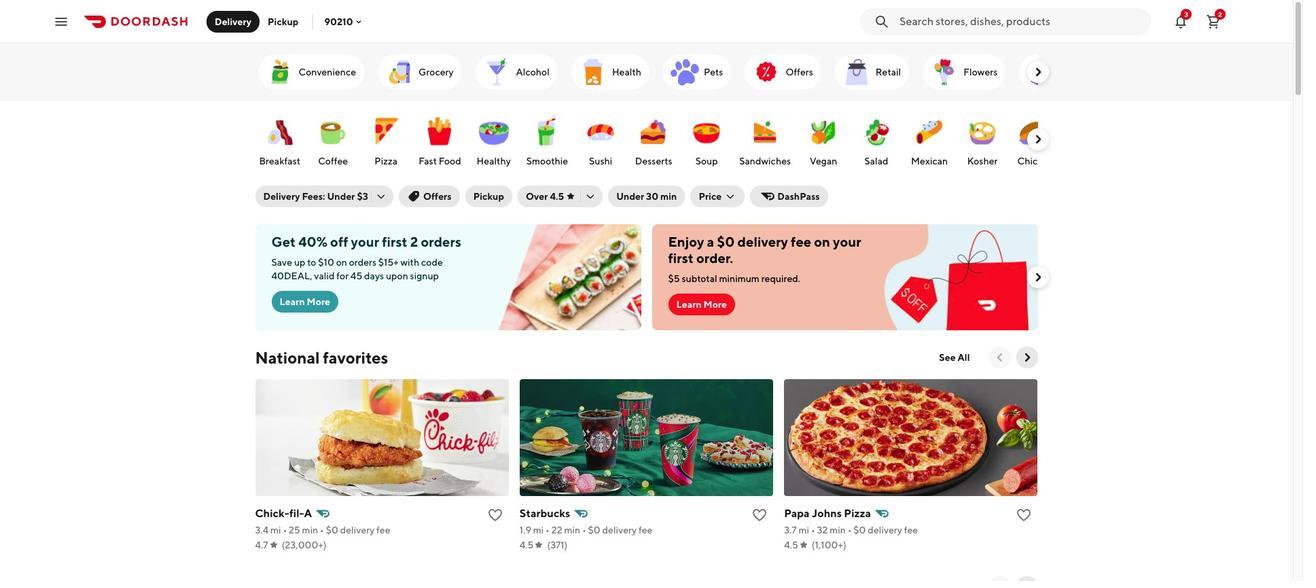 Task type: describe. For each thing, give the bounding box(es) containing it.
papa johns pizza
[[785, 507, 872, 520]]

2 click to add this store to your saved list image from the left
[[752, 507, 768, 523]]

$0
[[717, 234, 735, 250]]

2 inside button
[[1219, 10, 1223, 18]]

over 4.5
[[526, 191, 564, 202]]

first inside the enjoy a $0 delivery fee on your first order.
[[669, 250, 694, 266]]

learn more button for a
[[669, 294, 736, 315]]

45
[[351, 271, 362, 281]]

0 vertical spatial pizza
[[375, 156, 398, 167]]

pets image
[[669, 56, 702, 88]]

3
[[1185, 10, 1189, 18]]

22
[[552, 525, 563, 536]]

national
[[255, 348, 320, 367]]

40%
[[299, 234, 328, 250]]

orders inside save up to $10 on orders $15+ with code 40deal, valid for 45 days upon signup
[[349, 257, 377, 268]]

health link
[[572, 54, 650, 90]]

pets
[[704, 67, 724, 78]]

up
[[294, 257, 306, 268]]

2 • from the left
[[320, 525, 324, 536]]

kosher
[[968, 156, 998, 167]]

1 • from the left
[[283, 525, 287, 536]]

offers link
[[745, 54, 822, 90]]

learn for enjoy a $0 delivery fee on your first order.
[[677, 299, 702, 310]]

retail
[[876, 67, 902, 78]]

4.5 inside button
[[550, 191, 564, 202]]

convenience link
[[258, 54, 364, 90]]

over
[[526, 191, 548, 202]]

national favorites
[[255, 348, 388, 367]]

price
[[699, 191, 722, 202]]

fast food
[[419, 156, 461, 167]]

starbucks
[[520, 507, 571, 520]]

to
[[307, 257, 316, 268]]

90210
[[325, 16, 353, 27]]

$10
[[318, 257, 334, 268]]

all
[[958, 352, 970, 363]]

days
[[364, 271, 384, 281]]

offers image
[[751, 56, 783, 88]]

1 horizontal spatial pickup button
[[465, 186, 513, 207]]

3 • from the left
[[546, 525, 550, 536]]

soup
[[696, 156, 718, 167]]

see all link
[[932, 347, 979, 368]]

national favorites link
[[255, 347, 388, 368]]

flowers image
[[929, 56, 961, 88]]

grocery
[[419, 67, 454, 78]]

offers inside offers link
[[786, 67, 814, 78]]

learn more for 40%
[[280, 296, 330, 307]]

learn for get 40% off your first 2 orders
[[280, 296, 305, 307]]

your inside the enjoy a $0 delivery fee on your first order.
[[834, 234, 862, 250]]

chicken
[[1018, 156, 1054, 167]]

pets link
[[664, 54, 732, 90]]

min inside button
[[661, 191, 677, 202]]

healthy
[[477, 156, 511, 167]]

notification bell image
[[1173, 13, 1190, 30]]

required.
[[762, 273, 801, 284]]

smoothie
[[527, 156, 568, 167]]

enjoy a $0 delivery fee on your first order.
[[669, 234, 862, 266]]

mexican
[[912, 156, 948, 167]]

convenience image
[[263, 56, 296, 88]]

convenience
[[299, 67, 356, 78]]

see all
[[940, 352, 970, 363]]

johns
[[812, 507, 842, 520]]

fee inside the enjoy a $0 delivery fee on your first order.
[[791, 234, 812, 250]]

3.7 mi • 32 min • $​0 delivery fee
[[785, 525, 919, 536]]

retail image
[[841, 56, 873, 88]]

favorites
[[323, 348, 388, 367]]

health image
[[577, 56, 610, 88]]

mi for starbucks
[[534, 525, 544, 536]]

fast
[[419, 156, 437, 167]]

learn more for a
[[677, 299, 727, 310]]

code
[[421, 257, 443, 268]]

min for papa johns pizza
[[830, 525, 846, 536]]

grocery image
[[383, 56, 416, 88]]

$​0 for chick-fil-a
[[326, 525, 339, 536]]

save
[[272, 257, 292, 268]]

$15+
[[379, 257, 399, 268]]

1 vertical spatial 2
[[410, 234, 418, 250]]

with
[[401, 257, 420, 268]]

fee for chick-fil-a
[[377, 525, 391, 536]]

upon
[[386, 271, 408, 281]]

off
[[330, 234, 348, 250]]

alcohol link
[[476, 54, 558, 90]]

32
[[818, 525, 828, 536]]

4.5 for starbucks
[[520, 540, 534, 551]]

salad
[[865, 156, 889, 167]]

get
[[272, 234, 296, 250]]

retail link
[[835, 54, 910, 90]]

4.7
[[255, 540, 268, 551]]

price button
[[691, 186, 745, 207]]

1.9
[[520, 525, 532, 536]]

click to add this store to your saved list image for johns
[[1017, 507, 1033, 523]]

$​0 for starbucks
[[588, 525, 601, 536]]

(371)
[[548, 540, 568, 551]]

valid
[[314, 271, 335, 281]]

on inside the enjoy a $0 delivery fee on your first order.
[[815, 234, 831, 250]]

1 under from the left
[[327, 191, 355, 202]]



Task type: vqa. For each thing, say whether or not it's contained in the screenshot.
third $​0 from right
yes



Task type: locate. For each thing, give the bounding box(es) containing it.
1 vertical spatial next button of carousel image
[[1032, 271, 1045, 284]]

signup
[[410, 271, 439, 281]]

0 horizontal spatial under
[[327, 191, 355, 202]]

under 30 min button
[[609, 186, 686, 207]]

for
[[337, 271, 349, 281]]

1 horizontal spatial learn more button
[[669, 294, 736, 315]]

click to add this store to your saved list image for fil-
[[487, 507, 504, 523]]

$​0 for papa johns pizza
[[854, 525, 867, 536]]

first down enjoy
[[669, 250, 694, 266]]

2 button
[[1201, 8, 1228, 35]]

delivery inside button
[[215, 16, 252, 27]]

flowers
[[964, 67, 998, 78]]

• right 32
[[848, 525, 852, 536]]

1 horizontal spatial click to add this store to your saved list image
[[752, 507, 768, 523]]

Store search: begin typing to search for stores available on DoorDash text field
[[900, 14, 1143, 29]]

delivery
[[215, 16, 252, 27], [263, 191, 300, 202]]

next button of carousel image
[[1032, 133, 1045, 146], [1021, 351, 1034, 364]]

1 horizontal spatial mi
[[534, 525, 544, 536]]

• left 25
[[283, 525, 287, 536]]

learn more
[[280, 296, 330, 307], [677, 299, 727, 310]]

$​0
[[326, 525, 339, 536], [588, 525, 601, 536], [854, 525, 867, 536]]

a
[[707, 234, 715, 250]]

catering image
[[1025, 56, 1058, 88]]

delivery fees: under $3
[[263, 191, 368, 202]]

on
[[815, 234, 831, 250], [336, 257, 347, 268]]

4.5 down 1.9
[[520, 540, 534, 551]]

0 vertical spatial pickup button
[[260, 11, 307, 32]]

4.5 right over
[[550, 191, 564, 202]]

2 under from the left
[[617, 191, 645, 202]]

pickup button up convenience image
[[260, 11, 307, 32]]

learn more down subtotal
[[677, 299, 727, 310]]

min
[[661, 191, 677, 202], [302, 525, 318, 536], [565, 525, 581, 536], [830, 525, 846, 536]]

learn more button down "40deal,"
[[272, 291, 339, 313]]

0 horizontal spatial first
[[382, 234, 408, 250]]

2 up with
[[410, 234, 418, 250]]

sandwiches
[[740, 156, 791, 167]]

learn down "40deal,"
[[280, 296, 305, 307]]

on up the for
[[336, 257, 347, 268]]

pickup down the healthy
[[474, 191, 504, 202]]

learn more button for 40%
[[272, 291, 339, 313]]

0 vertical spatial on
[[815, 234, 831, 250]]

3 items, open order cart image
[[1206, 13, 1222, 30]]

2 horizontal spatial $​0
[[854, 525, 867, 536]]

$5 subtotal minimum required.
[[669, 273, 801, 284]]

1 vertical spatial pickup
[[474, 191, 504, 202]]

minimum
[[720, 273, 760, 284]]

4.5
[[550, 191, 564, 202], [520, 540, 534, 551], [785, 540, 799, 551]]

5 • from the left
[[812, 525, 816, 536]]

2 next button of carousel image from the top
[[1032, 271, 1045, 284]]

previous button of carousel image
[[994, 351, 1007, 364]]

more
[[307, 296, 330, 307], [704, 299, 727, 310]]

• right 22 on the bottom of page
[[583, 525, 587, 536]]

offers right "offers" icon
[[786, 67, 814, 78]]

1 vertical spatial pickup button
[[465, 186, 513, 207]]

first up $15+
[[382, 234, 408, 250]]

$​0 right 22 on the bottom of page
[[588, 525, 601, 536]]

next button of carousel image right previous button of carousel image
[[1021, 351, 1034, 364]]

0 horizontal spatial on
[[336, 257, 347, 268]]

more for 40%
[[307, 296, 330, 307]]

min right 22 on the bottom of page
[[565, 525, 581, 536]]

orders up code
[[421, 234, 462, 250]]

2 horizontal spatial mi
[[799, 525, 810, 536]]

learn more down "40deal,"
[[280, 296, 330, 307]]

3.4 mi • 25 min • $​0 delivery fee
[[255, 525, 391, 536]]

1 $​0 from the left
[[326, 525, 339, 536]]

subtotal
[[682, 273, 718, 284]]

$3
[[357, 191, 368, 202]]

0 vertical spatial first
[[382, 234, 408, 250]]

1 your from the left
[[351, 234, 379, 250]]

more down valid
[[307, 296, 330, 307]]

pickup button
[[260, 11, 307, 32], [465, 186, 513, 207]]

0 horizontal spatial orders
[[349, 257, 377, 268]]

min for chick-fil-a
[[302, 525, 318, 536]]

• up the (23,000+)
[[320, 525, 324, 536]]

0 horizontal spatial 2
[[410, 234, 418, 250]]

food
[[439, 156, 461, 167]]

3 $​0 from the left
[[854, 525, 867, 536]]

offers inside offers 'button'
[[423, 191, 452, 202]]

offers button
[[399, 186, 460, 207]]

1 vertical spatial offers
[[423, 191, 452, 202]]

delivery button
[[207, 11, 260, 32]]

0 vertical spatial pickup
[[268, 16, 299, 27]]

under left the "$3"
[[327, 191, 355, 202]]

pizza up 3.7 mi • 32 min • $​0 delivery fee
[[845, 507, 872, 520]]

1 horizontal spatial 4.5
[[550, 191, 564, 202]]

0 vertical spatial orders
[[421, 234, 462, 250]]

0 horizontal spatial delivery
[[215, 16, 252, 27]]

0 horizontal spatial pizza
[[375, 156, 398, 167]]

flowers link
[[923, 54, 1006, 90]]

pickup button down the healthy
[[465, 186, 513, 207]]

papa
[[785, 507, 810, 520]]

dashpass
[[778, 191, 820, 202]]

pickup right delivery button
[[268, 16, 299, 27]]

30
[[647, 191, 659, 202]]

fee for papa johns pizza
[[905, 525, 919, 536]]

0 horizontal spatial 4.5
[[520, 540, 534, 551]]

a
[[304, 507, 312, 520]]

1 horizontal spatial on
[[815, 234, 831, 250]]

delivery for chick-fil-a
[[340, 525, 375, 536]]

2 your from the left
[[834, 234, 862, 250]]

0 horizontal spatial your
[[351, 234, 379, 250]]

min for starbucks
[[565, 525, 581, 536]]

mi right 1.9
[[534, 525, 544, 536]]

mi
[[271, 525, 281, 536], [534, 525, 544, 536], [799, 525, 810, 536]]

fees:
[[302, 191, 325, 202]]

3 mi from the left
[[799, 525, 810, 536]]

2 horizontal spatial click to add this store to your saved list image
[[1017, 507, 1033, 523]]

1 horizontal spatial more
[[704, 299, 727, 310]]

1 horizontal spatial under
[[617, 191, 645, 202]]

chick-
[[255, 507, 290, 520]]

• left 32
[[812, 525, 816, 536]]

delivery for papa johns pizza
[[868, 525, 903, 536]]

2 $​0 from the left
[[588, 525, 601, 536]]

under left 30
[[617, 191, 645, 202]]

0 horizontal spatial more
[[307, 296, 330, 307]]

open menu image
[[53, 13, 69, 30]]

90210 button
[[325, 16, 364, 27]]

1 horizontal spatial $​0
[[588, 525, 601, 536]]

enjoy
[[669, 234, 705, 250]]

order.
[[697, 250, 734, 266]]

more down subtotal
[[704, 299, 727, 310]]

3.4
[[255, 525, 269, 536]]

0 vertical spatial next button of carousel image
[[1032, 133, 1045, 146]]

orders
[[421, 234, 462, 250], [349, 257, 377, 268]]

see
[[940, 352, 956, 363]]

0 horizontal spatial mi
[[271, 525, 281, 536]]

2 horizontal spatial 4.5
[[785, 540, 799, 551]]

offers
[[786, 67, 814, 78], [423, 191, 452, 202]]

orders up 45
[[349, 257, 377, 268]]

min right 32
[[830, 525, 846, 536]]

delivery for delivery fees: under $3
[[263, 191, 300, 202]]

fee for starbucks
[[639, 525, 653, 536]]

1 horizontal spatial delivery
[[263, 191, 300, 202]]

delivery
[[738, 234, 789, 250], [340, 525, 375, 536], [603, 525, 637, 536], [868, 525, 903, 536]]

0 horizontal spatial learn more
[[280, 296, 330, 307]]

1 vertical spatial pizza
[[845, 507, 872, 520]]

coffee
[[318, 156, 348, 167]]

2
[[1219, 10, 1223, 18], [410, 234, 418, 250]]

1 horizontal spatial pickup
[[474, 191, 504, 202]]

$5
[[669, 273, 680, 284]]

0 horizontal spatial pickup
[[268, 16, 299, 27]]

delivery right 25
[[340, 525, 375, 536]]

40deal,
[[272, 271, 312, 281]]

4.5 for papa johns pizza
[[785, 540, 799, 551]]

0 horizontal spatial learn
[[280, 296, 305, 307]]

1 horizontal spatial pizza
[[845, 507, 872, 520]]

1 horizontal spatial 2
[[1219, 10, 1223, 18]]

learn down subtotal
[[677, 299, 702, 310]]

on down dashpass
[[815, 234, 831, 250]]

delivery for starbucks
[[603, 525, 637, 536]]

• left 22 on the bottom of page
[[546, 525, 550, 536]]

0 vertical spatial delivery
[[215, 16, 252, 27]]

1 vertical spatial on
[[336, 257, 347, 268]]

delivery right $0
[[738, 234, 789, 250]]

mi right 3.4
[[271, 525, 281, 536]]

delivery inside the enjoy a $0 delivery fee on your first order.
[[738, 234, 789, 250]]

desserts
[[636, 156, 673, 167]]

pizza
[[375, 156, 398, 167], [845, 507, 872, 520]]

1 horizontal spatial your
[[834, 234, 862, 250]]

0 vertical spatial 2
[[1219, 10, 1223, 18]]

under inside button
[[617, 191, 645, 202]]

min right 25
[[302, 525, 318, 536]]

mi right 3.7
[[799, 525, 810, 536]]

$​0 down papa johns pizza
[[854, 525, 867, 536]]

25
[[289, 525, 300, 536]]

2 mi from the left
[[534, 525, 544, 536]]

4.5 down 3.7
[[785, 540, 799, 551]]

mi for chick-fil-a
[[271, 525, 281, 536]]

0 horizontal spatial pickup button
[[260, 11, 307, 32]]

1 mi from the left
[[271, 525, 281, 536]]

3.7
[[785, 525, 797, 536]]

delivery for delivery
[[215, 16, 252, 27]]

next button of carousel image
[[1032, 65, 1045, 79], [1032, 271, 1045, 284]]

pizza left fast
[[375, 156, 398, 167]]

0 horizontal spatial offers
[[423, 191, 452, 202]]

0 horizontal spatial $​0
[[326, 525, 339, 536]]

1 horizontal spatial first
[[669, 250, 694, 266]]

mi for papa johns pizza
[[799, 525, 810, 536]]

1.9 mi • 22 min • $​0 delivery fee
[[520, 525, 653, 536]]

1 horizontal spatial orders
[[421, 234, 462, 250]]

get 40% off your first 2 orders
[[272, 234, 462, 250]]

vegan
[[810, 156, 838, 167]]

breakfast
[[259, 156, 301, 167]]

1 horizontal spatial offers
[[786, 67, 814, 78]]

alcohol
[[516, 67, 550, 78]]

min right 30
[[661, 191, 677, 202]]

1 horizontal spatial learn more
[[677, 299, 727, 310]]

click to add this store to your saved list image
[[487, 507, 504, 523], [752, 507, 768, 523], [1017, 507, 1033, 523]]

offers down the fast food
[[423, 191, 452, 202]]

delivery right 22 on the bottom of page
[[603, 525, 637, 536]]

dashpass button
[[751, 186, 828, 207]]

grocery link
[[378, 54, 462, 90]]

4 • from the left
[[583, 525, 587, 536]]

alcohol image
[[481, 56, 514, 88]]

on inside save up to $10 on orders $15+ with code 40deal, valid for 45 days upon signup
[[336, 257, 347, 268]]

1 vertical spatial delivery
[[263, 191, 300, 202]]

more for a
[[704, 299, 727, 310]]

health
[[612, 67, 642, 78]]

1 vertical spatial orders
[[349, 257, 377, 268]]

(1,100+)
[[812, 540, 847, 551]]

0 horizontal spatial click to add this store to your saved list image
[[487, 507, 504, 523]]

0 vertical spatial next button of carousel image
[[1032, 65, 1045, 79]]

1 next button of carousel image from the top
[[1032, 65, 1045, 79]]

1 horizontal spatial learn
[[677, 299, 702, 310]]

6 • from the left
[[848, 525, 852, 536]]

3 click to add this store to your saved list image from the left
[[1017, 507, 1033, 523]]

sushi
[[589, 156, 613, 167]]

0 vertical spatial offers
[[786, 67, 814, 78]]

1 click to add this store to your saved list image from the left
[[487, 507, 504, 523]]

0 horizontal spatial learn more button
[[272, 291, 339, 313]]

2 right 3
[[1219, 10, 1223, 18]]

over 4.5 button
[[518, 186, 603, 207]]

1 vertical spatial first
[[669, 250, 694, 266]]

fil-
[[290, 507, 304, 520]]

learn
[[280, 296, 305, 307], [677, 299, 702, 310]]

1 vertical spatial next button of carousel image
[[1021, 351, 1034, 364]]

learn more button
[[272, 291, 339, 313], [669, 294, 736, 315]]

save up to $10 on orders $15+ with code 40deal, valid for 45 days upon signup
[[272, 257, 443, 281]]

next button of carousel image up chicken
[[1032, 133, 1045, 146]]

$​0 up the (23,000+)
[[326, 525, 339, 536]]

delivery down papa johns pizza
[[868, 525, 903, 536]]

learn more button down subtotal
[[669, 294, 736, 315]]

under 30 min
[[617, 191, 677, 202]]



